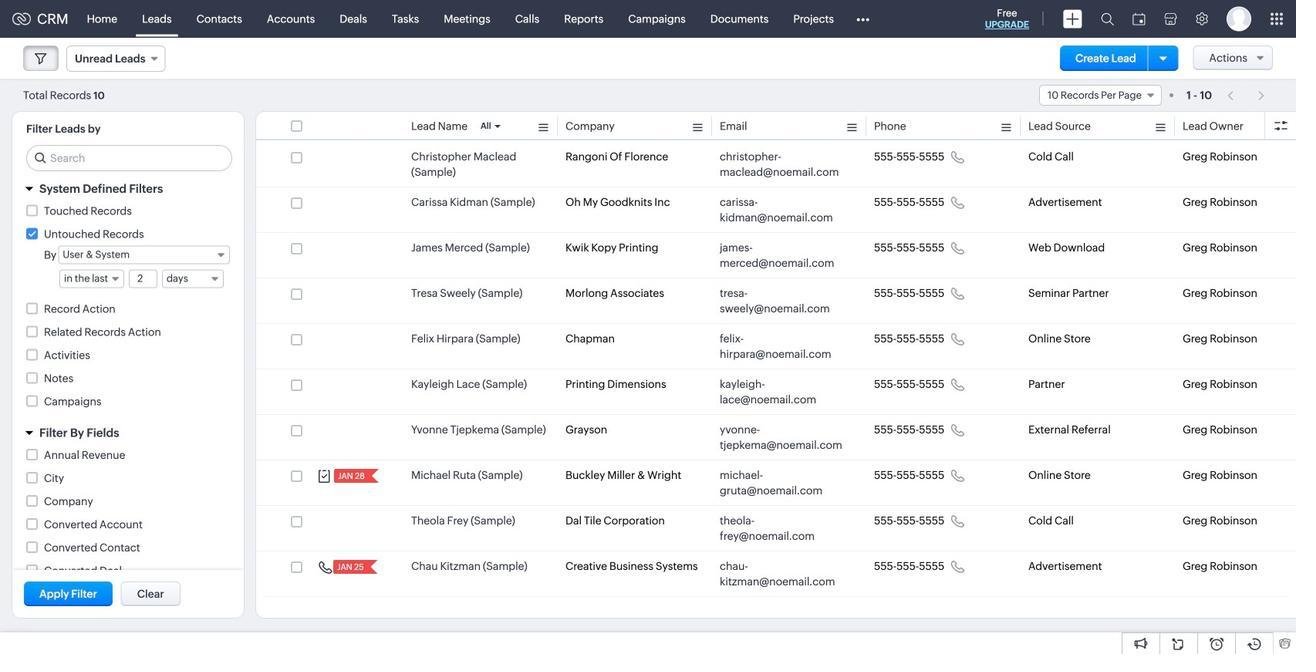 Task type: locate. For each thing, give the bounding box(es) containing it.
Search text field
[[27, 146, 231, 171]]

None field
[[66, 46, 166, 72], [1039, 85, 1162, 106], [58, 246, 230, 264], [59, 270, 124, 288], [162, 270, 224, 288], [66, 46, 166, 72], [1039, 85, 1162, 106], [58, 246, 230, 264], [59, 270, 124, 288], [162, 270, 224, 288]]

None text field
[[130, 270, 157, 287]]

navigation
[[1220, 84, 1273, 106]]

create menu image
[[1063, 10, 1082, 28]]

row group
[[256, 142, 1296, 597]]

profile image
[[1227, 7, 1251, 31]]

search element
[[1092, 0, 1123, 38]]

profile element
[[1217, 0, 1261, 37]]

search image
[[1101, 12, 1114, 25]]



Task type: describe. For each thing, give the bounding box(es) containing it.
create menu element
[[1054, 0, 1092, 37]]

logo image
[[12, 13, 31, 25]]

Other Modules field
[[846, 7, 880, 31]]

calendar image
[[1133, 13, 1146, 25]]



